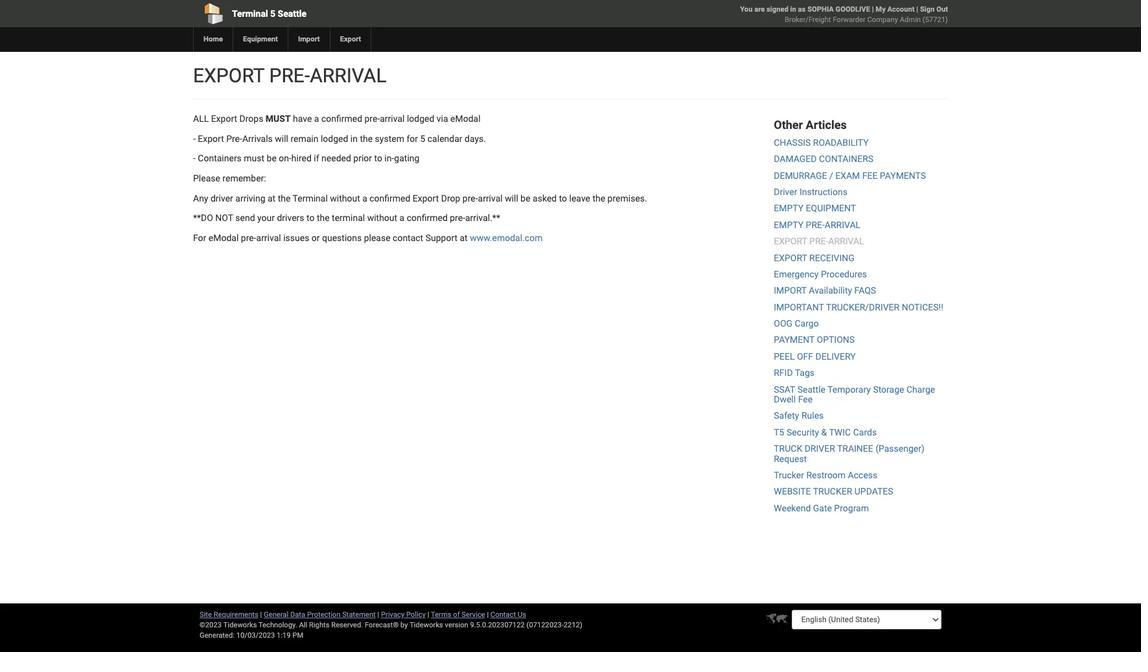 Task type: describe. For each thing, give the bounding box(es) containing it.
pre- down send
[[241, 233, 256, 243]]

ssat
[[774, 384, 795, 394]]

system
[[375, 133, 404, 144]]

safety rules link
[[774, 411, 824, 421]]

9.5.0.202307122
[[470, 621, 525, 629]]

my
[[876, 5, 886, 14]]

pre- right drop
[[463, 193, 478, 203]]

1 vertical spatial export
[[774, 236, 807, 246]]

premises.
[[608, 193, 647, 203]]

2 vertical spatial export
[[774, 252, 807, 263]]

1 vertical spatial to
[[559, 193, 567, 203]]

needed
[[322, 153, 351, 164]]

2 vertical spatial confirmed
[[407, 213, 448, 223]]

contact
[[491, 611, 516, 619]]

emergency procedures link
[[774, 269, 867, 279]]

©2023 tideworks
[[200, 621, 257, 629]]

fee
[[862, 170, 878, 181]]

0 vertical spatial export
[[193, 64, 264, 87]]

rfid
[[774, 368, 793, 378]]

dwell
[[774, 394, 796, 404]]

as
[[798, 5, 806, 14]]

1 vertical spatial emodal
[[209, 233, 239, 243]]

drivers
[[277, 213, 304, 223]]

1 horizontal spatial arrival
[[380, 113, 405, 124]]

fee
[[798, 394, 813, 404]]

remain
[[291, 133, 319, 144]]

terminal inside terminal 5 seattle link
[[232, 8, 268, 19]]

export up containers
[[198, 133, 224, 144]]

for emodal pre-arrival issues or questions please contact support at www.emodal.com
[[193, 233, 543, 243]]

remember:
[[223, 173, 266, 183]]

arrivals
[[242, 133, 273, 144]]

options
[[817, 335, 855, 345]]

out
[[937, 5, 948, 14]]

not
[[215, 213, 233, 223]]

export receiving link
[[774, 252, 855, 263]]

driver
[[805, 443, 835, 454]]

peel
[[774, 351, 795, 362]]

2 empty from the top
[[774, 220, 804, 230]]

any driver arriving at the terminal without a confirmed export drop pre-arrival will be asked to leave the premises.
[[193, 193, 647, 203]]

you are signed in as sophia goodlive | my account | sign out broker/freight forwarder company admin (57721)
[[740, 5, 948, 24]]

account
[[888, 5, 915, 14]]

if
[[314, 153, 319, 164]]

home link
[[193, 27, 233, 52]]

pre- down drop
[[450, 213, 465, 223]]

questions
[[322, 233, 362, 243]]

have
[[293, 113, 312, 124]]

**do
[[193, 213, 213, 223]]

2 vertical spatial to
[[307, 213, 315, 223]]

policy
[[406, 611, 426, 619]]

0 vertical spatial without
[[330, 193, 360, 203]]

contact us link
[[491, 611, 526, 619]]

site
[[200, 611, 212, 619]]

1 vertical spatial without
[[367, 213, 397, 223]]

&
[[822, 427, 827, 437]]

0 horizontal spatial lodged
[[321, 133, 348, 144]]

support
[[426, 233, 458, 243]]

security
[[787, 427, 819, 437]]

cargo
[[795, 318, 819, 329]]

0 vertical spatial arrival
[[310, 64, 387, 87]]

all export drops must have a confirmed pre-arrival lodged via emodal
[[193, 113, 481, 124]]

equipment
[[243, 35, 278, 43]]

truck driver trainee (passenger) request link
[[774, 443, 925, 464]]

drops
[[239, 113, 263, 124]]

containers
[[198, 153, 242, 164]]

demurrage / exam fee payments link
[[774, 170, 926, 181]]

0 vertical spatial at
[[268, 193, 276, 203]]

1 vertical spatial arrival
[[825, 220, 861, 230]]

access
[[848, 470, 878, 480]]

export link
[[330, 27, 371, 52]]

exam
[[836, 170, 860, 181]]

faqs
[[855, 285, 876, 296]]

| up tideworks
[[428, 611, 429, 619]]

terminal 5 seattle link
[[193, 0, 496, 27]]

terms of service link
[[431, 611, 485, 619]]

via
[[437, 113, 448, 124]]

2212)
[[564, 621, 583, 629]]

program
[[834, 503, 869, 513]]

broker/freight
[[785, 16, 831, 24]]

| left my
[[872, 5, 874, 14]]

1 vertical spatial in
[[351, 133, 358, 144]]

seattle inside other articles chassis roadability damaged containers demurrage / exam fee payments driver instructions empty equipment empty pre-arrival export pre-arrival export receiving emergency procedures import availability faqs important trucker/driver notices!! oog cargo payment options peel off delivery rfid tags ssat seattle temporary storage charge dwell fee safety rules t5 security & twic cards truck driver trainee (passenger) request trucker restroom access website trucker updates weekend gate program
[[798, 384, 826, 394]]

version
[[445, 621, 468, 629]]

pre- up system
[[365, 113, 380, 124]]

2 vertical spatial a
[[400, 213, 405, 223]]

1 horizontal spatial 5
[[420, 133, 425, 144]]

2 vertical spatial arrival
[[256, 233, 281, 243]]

sign
[[920, 5, 935, 14]]

delivery
[[816, 351, 856, 362]]

signed
[[767, 5, 789, 14]]

website trucker updates link
[[774, 486, 893, 497]]

roadability
[[813, 137, 869, 148]]

empty pre-arrival link
[[774, 220, 861, 230]]

contact
[[393, 233, 423, 243]]

site requirements link
[[200, 611, 258, 619]]

demurrage
[[774, 170, 827, 181]]

receiving
[[810, 252, 855, 263]]

other
[[774, 118, 803, 132]]

| left the general
[[260, 611, 262, 619]]

| up 9.5.0.202307122
[[487, 611, 489, 619]]

please
[[193, 173, 220, 183]]

1 horizontal spatial lodged
[[407, 113, 434, 124]]

technology.
[[259, 621, 297, 629]]

prior
[[353, 153, 372, 164]]

generated:
[[200, 631, 235, 640]]

(57721)
[[923, 16, 948, 24]]



Task type: locate. For each thing, give the bounding box(es) containing it.
confirmed
[[321, 113, 362, 124], [370, 193, 411, 203], [407, 213, 448, 223]]

site requirements | general data protection statement | privacy policy | terms of service | contact us ©2023 tideworks technology. all rights reserved. forecast® by tideworks version 9.5.0.202307122 (07122023-2212) generated: 10/03/2023 1:19 pm
[[200, 611, 583, 640]]

1 horizontal spatial to
[[374, 153, 382, 164]]

- down all
[[193, 133, 196, 144]]

damaged
[[774, 154, 817, 164]]

tideworks
[[410, 621, 443, 629]]

arrival down export link
[[310, 64, 387, 87]]

0 horizontal spatial seattle
[[278, 8, 307, 19]]

export up emergency
[[774, 252, 807, 263]]

pre-
[[226, 133, 242, 144]]

empty down empty equipment link
[[774, 220, 804, 230]]

/
[[830, 170, 833, 181]]

0 horizontal spatial terminal
[[232, 8, 268, 19]]

0 vertical spatial will
[[275, 133, 288, 144]]

5
[[270, 8, 276, 19], [420, 133, 425, 144]]

privacy policy link
[[381, 611, 426, 619]]

any
[[193, 193, 208, 203]]

0 horizontal spatial in
[[351, 133, 358, 144]]

drop
[[441, 193, 460, 203]]

-
[[193, 133, 196, 144], [193, 153, 196, 164]]

updates
[[855, 486, 893, 497]]

0 horizontal spatial without
[[330, 193, 360, 203]]

pre- down empty equipment link
[[806, 220, 825, 230]]

lodged up for on the left
[[407, 113, 434, 124]]

0 vertical spatial -
[[193, 133, 196, 144]]

equipment
[[806, 203, 856, 213]]

important trucker/driver notices!! link
[[774, 302, 944, 312]]

chassis roadability link
[[774, 137, 869, 148]]

in left as
[[790, 5, 796, 14]]

a
[[314, 113, 319, 124], [362, 193, 367, 203], [400, 213, 405, 223]]

calendar
[[428, 133, 462, 144]]

1 vertical spatial at
[[460, 233, 468, 243]]

0 vertical spatial arrival
[[380, 113, 405, 124]]

a up terminal
[[362, 193, 367, 203]]

1 vertical spatial lodged
[[321, 133, 348, 144]]

on-
[[279, 153, 292, 164]]

all
[[193, 113, 209, 124]]

export down home link
[[193, 64, 264, 87]]

rules
[[802, 411, 824, 421]]

1 vertical spatial a
[[362, 193, 367, 203]]

- export pre-arrivals will remain lodged in the system for 5 calendar days.
[[193, 133, 486, 144]]

terminal up drivers
[[293, 193, 328, 203]]

protection
[[307, 611, 341, 619]]

0 horizontal spatial will
[[275, 133, 288, 144]]

0 vertical spatial to
[[374, 153, 382, 164]]

arrival down 'your'
[[256, 233, 281, 243]]

articles
[[806, 118, 847, 132]]

twic
[[829, 427, 851, 437]]

to left leave
[[559, 193, 567, 203]]

at
[[268, 193, 276, 203], [460, 233, 468, 243]]

1 horizontal spatial emodal
[[450, 113, 481, 124]]

emodal down not
[[209, 233, 239, 243]]

0 vertical spatial a
[[314, 113, 319, 124]]

- for - export pre-arrivals will remain lodged in the system for 5 calendar days.
[[193, 133, 196, 144]]

driver instructions link
[[774, 187, 848, 197]]

will left asked at the left
[[505, 193, 518, 203]]

in inside you are signed in as sophia goodlive | my account | sign out broker/freight forwarder company admin (57721)
[[790, 5, 796, 14]]

1 vertical spatial pre-
[[806, 220, 825, 230]]

0 horizontal spatial emodal
[[209, 233, 239, 243]]

import
[[298, 35, 320, 43]]

payments
[[880, 170, 926, 181]]

all
[[299, 621, 307, 629]]

chassis
[[774, 137, 811, 148]]

arrival
[[380, 113, 405, 124], [478, 193, 503, 203], [256, 233, 281, 243]]

general
[[264, 611, 289, 619]]

- containers must be on-hired if needed prior to in-gating
[[193, 153, 420, 164]]

a right have
[[314, 113, 319, 124]]

- for - containers must be on-hired if needed prior to in-gating
[[193, 153, 196, 164]]

0 horizontal spatial a
[[314, 113, 319, 124]]

by
[[401, 621, 408, 629]]

procedures
[[821, 269, 867, 279]]

request
[[774, 453, 807, 464]]

be left asked at the left
[[521, 193, 531, 203]]

0 horizontal spatial arrival
[[256, 233, 281, 243]]

arrival up receiving
[[829, 236, 864, 246]]

1 vertical spatial terminal
[[293, 193, 328, 203]]

2 vertical spatial pre-
[[810, 236, 829, 246]]

1 vertical spatial confirmed
[[370, 193, 411, 203]]

0 vertical spatial lodged
[[407, 113, 434, 124]]

leave
[[569, 193, 590, 203]]

export pre-arrival
[[193, 64, 387, 87]]

arrival up system
[[380, 113, 405, 124]]

- up please
[[193, 153, 196, 164]]

1 vertical spatial seattle
[[798, 384, 826, 394]]

0 vertical spatial in
[[790, 5, 796, 14]]

| up forecast®
[[378, 611, 379, 619]]

empty down driver
[[774, 203, 804, 213]]

emergency
[[774, 269, 819, 279]]

company
[[868, 16, 898, 24]]

2 horizontal spatial a
[[400, 213, 405, 223]]

2 horizontal spatial to
[[559, 193, 567, 203]]

1 horizontal spatial be
[[521, 193, 531, 203]]

1 horizontal spatial seattle
[[798, 384, 826, 394]]

export
[[340, 35, 361, 43], [211, 113, 237, 124], [198, 133, 224, 144], [413, 193, 439, 203]]

0 vertical spatial be
[[267, 153, 277, 164]]

terminal up equipment
[[232, 8, 268, 19]]

cards
[[853, 427, 877, 437]]

0 vertical spatial empty
[[774, 203, 804, 213]]

to left in- in the left top of the page
[[374, 153, 382, 164]]

days.
[[465, 133, 486, 144]]

1 empty from the top
[[774, 203, 804, 213]]

oog cargo link
[[774, 318, 819, 329]]

for
[[407, 133, 418, 144]]

1 horizontal spatial will
[[505, 193, 518, 203]]

arrival up the arrival.**
[[478, 193, 503, 203]]

pre- down empty pre-arrival link
[[810, 236, 829, 246]]

in
[[790, 5, 796, 14], [351, 133, 358, 144]]

a up contact
[[400, 213, 405, 223]]

oog
[[774, 318, 793, 329]]

at up 'your'
[[268, 193, 276, 203]]

arrival.**
[[465, 213, 500, 223]]

0 horizontal spatial 5
[[270, 8, 276, 19]]

1 - from the top
[[193, 133, 196, 144]]

2 - from the top
[[193, 153, 196, 164]]

arrival down equipment
[[825, 220, 861, 230]]

2 vertical spatial arrival
[[829, 236, 864, 246]]

the up drivers
[[278, 193, 291, 203]]

arrival
[[310, 64, 387, 87], [825, 220, 861, 230], [829, 236, 864, 246]]

to right drivers
[[307, 213, 315, 223]]

0 vertical spatial 5
[[270, 8, 276, 19]]

1 vertical spatial arrival
[[478, 193, 503, 203]]

lodged up needed
[[321, 133, 348, 144]]

pm
[[293, 631, 303, 640]]

containers
[[819, 154, 874, 164]]

1 horizontal spatial terminal
[[293, 193, 328, 203]]

5 up equipment
[[270, 8, 276, 19]]

pre-
[[269, 64, 310, 87], [806, 220, 825, 230], [810, 236, 829, 246]]

export up export receiving link
[[774, 236, 807, 246]]

peel off delivery link
[[774, 351, 856, 362]]

at right 'support'
[[460, 233, 468, 243]]

availability
[[809, 285, 852, 296]]

restroom
[[807, 470, 846, 480]]

1 horizontal spatial in
[[790, 5, 796, 14]]

0 horizontal spatial to
[[307, 213, 315, 223]]

1 horizontal spatial a
[[362, 193, 367, 203]]

for
[[193, 233, 206, 243]]

without up please
[[367, 213, 397, 223]]

will down must at left top
[[275, 133, 288, 144]]

truck
[[774, 443, 803, 454]]

export down terminal 5 seattle link
[[340, 35, 361, 43]]

weekend gate program link
[[774, 503, 869, 513]]

terminal 5 seattle
[[232, 8, 307, 19]]

2 horizontal spatial arrival
[[478, 193, 503, 203]]

0 horizontal spatial be
[[267, 153, 277, 164]]

1 horizontal spatial without
[[367, 213, 397, 223]]

pre- down import link
[[269, 64, 310, 87]]

the right leave
[[593, 193, 605, 203]]

the up or
[[317, 213, 330, 223]]

without up **do not send your drivers to the terminal without a confirmed pre-arrival.**
[[330, 193, 360, 203]]

1 vertical spatial -
[[193, 153, 196, 164]]

in up 'prior'
[[351, 133, 358, 144]]

0 vertical spatial emodal
[[450, 113, 481, 124]]

terminal
[[332, 213, 365, 223]]

0 vertical spatial confirmed
[[321, 113, 362, 124]]

seattle down tags
[[798, 384, 826, 394]]

export left drop
[[413, 193, 439, 203]]

export up pre-
[[211, 113, 237, 124]]

emodal up days.
[[450, 113, 481, 124]]

other articles chassis roadability damaged containers demurrage / exam fee payments driver instructions empty equipment empty pre-arrival export pre-arrival export receiving emergency procedures import availability faqs important trucker/driver notices!! oog cargo payment options peel off delivery rfid tags ssat seattle temporary storage charge dwell fee safety rules t5 security & twic cards truck driver trainee (passenger) request trucker restroom access website trucker updates weekend gate program
[[774, 118, 944, 513]]

1 horizontal spatial at
[[460, 233, 468, 243]]

the up 'prior'
[[360, 133, 373, 144]]

0 vertical spatial terminal
[[232, 8, 268, 19]]

1 vertical spatial will
[[505, 193, 518, 203]]

trucker/driver
[[826, 302, 900, 312]]

home
[[204, 35, 223, 43]]

5 right for on the left
[[420, 133, 425, 144]]

your
[[257, 213, 275, 223]]

confirmed up - export pre-arrivals will remain lodged in the system for 5 calendar days.
[[321, 113, 362, 124]]

1 vertical spatial 5
[[420, 133, 425, 144]]

seattle up "import"
[[278, 8, 307, 19]]

| left "sign"
[[917, 5, 918, 14]]

general data protection statement link
[[264, 611, 376, 619]]

forecast®
[[365, 621, 399, 629]]

must
[[266, 113, 291, 124]]

0 horizontal spatial at
[[268, 193, 276, 203]]

1 vertical spatial empty
[[774, 220, 804, 230]]

1 vertical spatial be
[[521, 193, 531, 203]]

data
[[290, 611, 305, 619]]

be left on-
[[267, 153, 277, 164]]

safety
[[774, 411, 799, 421]]

charge
[[907, 384, 935, 394]]

requirements
[[214, 611, 258, 619]]

0 vertical spatial pre-
[[269, 64, 310, 87]]

seattle
[[278, 8, 307, 19], [798, 384, 826, 394]]

confirmed down the any driver arriving at the terminal without a confirmed export drop pre-arrival will be asked to leave the premises.
[[407, 213, 448, 223]]

of
[[453, 611, 460, 619]]

0 vertical spatial seattle
[[278, 8, 307, 19]]

**do not send your drivers to the terminal without a confirmed pre-arrival.**
[[193, 213, 500, 223]]

payment
[[774, 335, 815, 345]]

confirmed down in- in the left top of the page
[[370, 193, 411, 203]]



Task type: vqa. For each thing, say whether or not it's contained in the screenshot.
**do at the left of page
yes



